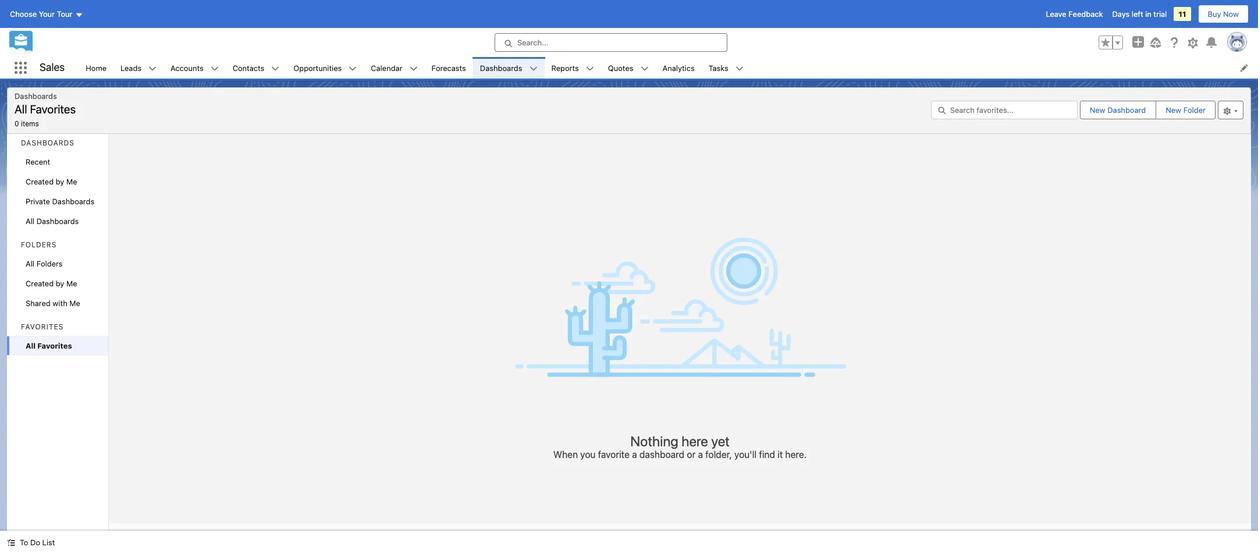 Task type: locate. For each thing, give the bounding box(es) containing it.
new
[[1090, 106, 1106, 115], [1166, 106, 1182, 115]]

by for all folders
[[56, 279, 64, 288]]

to do list
[[20, 538, 55, 547]]

reports list item
[[545, 57, 601, 79]]

calendar link
[[364, 57, 410, 79]]

a
[[632, 450, 637, 460], [698, 450, 703, 460]]

created by me link for with
[[7, 274, 108, 293]]

private dashboards link
[[7, 192, 108, 211]]

folders up shared with me
[[37, 259, 63, 268]]

all favorites
[[26, 341, 72, 351]]

favorites down shared with me
[[37, 341, 72, 351]]

new left dashboard
[[1090, 106, 1106, 115]]

0 vertical spatial me
[[66, 177, 77, 186]]

0 vertical spatial folders
[[21, 240, 57, 249]]

new left folder
[[1166, 106, 1182, 115]]

dashboards up the all dashboards "link"
[[52, 197, 94, 206]]

created by me up the private dashboards link
[[26, 177, 77, 186]]

choose your tour
[[10, 9, 72, 19]]

text default image inside leads list item
[[149, 65, 157, 73]]

leave feedback link
[[1047, 9, 1104, 19]]

text default image right the accounts
[[211, 65, 219, 73]]

text default image
[[149, 65, 157, 73], [211, 65, 219, 73], [641, 65, 649, 73], [736, 65, 744, 73]]

folders
[[21, 240, 57, 249], [37, 259, 63, 268]]

reports
[[552, 63, 579, 72]]

favorites up the items
[[30, 102, 76, 116]]

1 vertical spatial folders
[[37, 259, 63, 268]]

2 vertical spatial me
[[69, 299, 80, 308]]

text default image right contacts
[[272, 65, 280, 73]]

2 created by me link from the top
[[7, 274, 108, 293]]

0 vertical spatial created by me link
[[7, 172, 108, 192]]

text default image inside quotes list item
[[641, 65, 649, 73]]

dashboards up recent
[[21, 139, 75, 147]]

all folders
[[26, 259, 63, 268]]

by for recent
[[56, 177, 64, 186]]

0 horizontal spatial new
[[1090, 106, 1106, 115]]

all for all dashboards
[[26, 217, 34, 226]]

text default image inside "calendar" list item
[[410, 65, 418, 73]]

nothing here yet when you favorite a dashboard or a folder, you'll find it here.
[[554, 433, 807, 460]]

favorites up all favorites
[[21, 323, 64, 331]]

analytics
[[663, 63, 695, 72]]

new dashboard button
[[1081, 101, 1156, 119]]

2 a from the left
[[698, 450, 703, 460]]

new for new dashboard
[[1090, 106, 1106, 115]]

1 horizontal spatial a
[[698, 450, 703, 460]]

find
[[759, 450, 776, 460]]

1 by from the top
[[56, 177, 64, 186]]

text default image right "quotes"
[[641, 65, 649, 73]]

all down shared
[[26, 341, 36, 351]]

leads
[[121, 63, 142, 72]]

group
[[1099, 36, 1124, 49]]

0 vertical spatial created
[[26, 177, 54, 186]]

1 vertical spatial created by me
[[26, 279, 77, 288]]

accounts
[[171, 63, 204, 72]]

all inside all favorites link
[[26, 341, 36, 351]]

0 vertical spatial by
[[56, 177, 64, 186]]

all folders link
[[7, 254, 108, 274]]

text default image down search...
[[530, 65, 538, 73]]

dashboards up the items
[[15, 91, 57, 101]]

with
[[53, 299, 67, 308]]

dashboards down the private dashboards link
[[37, 217, 79, 226]]

a right favorite
[[632, 450, 637, 460]]

me up private dashboards
[[66, 177, 77, 186]]

dashboards
[[480, 63, 523, 72], [15, 91, 57, 101], [21, 139, 75, 147], [52, 197, 94, 206], [37, 217, 79, 226]]

text default image
[[272, 65, 280, 73], [349, 65, 357, 73], [410, 65, 418, 73], [530, 65, 538, 73], [586, 65, 594, 73], [7, 539, 15, 547]]

text default image for accounts
[[211, 65, 219, 73]]

me for dashboards
[[66, 177, 77, 186]]

to
[[20, 538, 28, 547]]

created by me up shared with me
[[26, 279, 77, 288]]

1 created from the top
[[26, 177, 54, 186]]

all down private
[[26, 217, 34, 226]]

all inside dashboards all favorites 0 items
[[15, 102, 27, 116]]

dashboards list item
[[473, 57, 545, 79]]

2 created from the top
[[26, 279, 54, 288]]

calendar list item
[[364, 57, 425, 79]]

all up 0
[[15, 102, 27, 116]]

all up shared
[[26, 259, 34, 268]]

text default image for opportunities
[[349, 65, 357, 73]]

2 by from the top
[[56, 279, 64, 288]]

1 vertical spatial created by me link
[[7, 274, 108, 293]]

you'll
[[735, 450, 757, 460]]

created up shared
[[26, 279, 54, 288]]

text default image for calendar
[[410, 65, 418, 73]]

leads list item
[[114, 57, 164, 79]]

created by me link up private dashboards
[[7, 172, 108, 192]]

2 created by me from the top
[[26, 279, 77, 288]]

me
[[66, 177, 77, 186], [66, 279, 77, 288], [69, 299, 80, 308]]

me up the with
[[66, 279, 77, 288]]

text default image inside dashboards list item
[[530, 65, 538, 73]]

all inside the all dashboards "link"
[[26, 217, 34, 226]]

trial
[[1154, 9, 1168, 19]]

dashboards inside "link"
[[37, 217, 79, 226]]

created by me
[[26, 177, 77, 186], [26, 279, 77, 288]]

folder
[[1184, 106, 1206, 115]]

tasks link
[[702, 57, 736, 79]]

tasks list item
[[702, 57, 751, 79]]

do
[[30, 538, 40, 547]]

search... button
[[495, 33, 728, 52]]

1 vertical spatial me
[[66, 279, 77, 288]]

text default image for dashboards
[[530, 65, 538, 73]]

0 vertical spatial favorites
[[30, 102, 76, 116]]

created for shared
[[26, 279, 54, 288]]

folders up all folders
[[21, 240, 57, 249]]

shared with me
[[26, 299, 80, 308]]

text default image inside to do list button
[[7, 539, 15, 547]]

list
[[42, 538, 55, 547]]

a right or
[[698, 450, 703, 460]]

dashboards link
[[473, 57, 530, 79]]

1 horizontal spatial new
[[1166, 106, 1182, 115]]

1 created by me link from the top
[[7, 172, 108, 192]]

by
[[56, 177, 64, 186], [56, 279, 64, 288]]

dashboards down search...
[[480, 63, 523, 72]]

analytics link
[[656, 57, 702, 79]]

calendar
[[371, 63, 403, 72]]

quotes
[[608, 63, 634, 72]]

1 vertical spatial by
[[56, 279, 64, 288]]

text default image inside contacts list item
[[272, 65, 280, 73]]

created down recent
[[26, 177, 54, 186]]

search...
[[518, 38, 549, 47]]

4 text default image from the left
[[736, 65, 744, 73]]

1 new from the left
[[1090, 106, 1106, 115]]

text default image inside reports list item
[[586, 65, 594, 73]]

recent
[[26, 157, 50, 167]]

text default image inside "accounts" list item
[[211, 65, 219, 73]]

new for new folder
[[1166, 106, 1182, 115]]

left
[[1132, 9, 1144, 19]]

by up the with
[[56, 279, 64, 288]]

in
[[1146, 9, 1152, 19]]

all inside all folders 'link'
[[26, 259, 34, 268]]

1 vertical spatial created
[[26, 279, 54, 288]]

0 horizontal spatial a
[[632, 450, 637, 460]]

text default image inside opportunities list item
[[349, 65, 357, 73]]

created by me for with
[[26, 279, 77, 288]]

list containing home
[[79, 57, 1259, 79]]

1 text default image from the left
[[149, 65, 157, 73]]

me right the with
[[69, 299, 80, 308]]

text default image right tasks
[[736, 65, 744, 73]]

opportunities link
[[287, 57, 349, 79]]

favorites
[[30, 102, 76, 116], [21, 323, 64, 331], [37, 341, 72, 351]]

created by me link up the with
[[7, 274, 108, 293]]

feedback
[[1069, 9, 1104, 19]]

created by me link
[[7, 172, 108, 192], [7, 274, 108, 293]]

by up private dashboards
[[56, 177, 64, 186]]

text default image left to
[[7, 539, 15, 547]]

buy
[[1209, 9, 1222, 19]]

accounts link
[[164, 57, 211, 79]]

11
[[1179, 9, 1187, 19]]

text default image right leads
[[149, 65, 157, 73]]

accounts list item
[[164, 57, 226, 79]]

3 text default image from the left
[[641, 65, 649, 73]]

days left in trial
[[1113, 9, 1168, 19]]

created
[[26, 177, 54, 186], [26, 279, 54, 288]]

2 new from the left
[[1166, 106, 1182, 115]]

0 vertical spatial created by me
[[26, 177, 77, 186]]

all
[[15, 102, 27, 116], [26, 217, 34, 226], [26, 259, 34, 268], [26, 341, 36, 351]]

text default image inside tasks list item
[[736, 65, 744, 73]]

text default image right reports
[[586, 65, 594, 73]]

2 text default image from the left
[[211, 65, 219, 73]]

items
[[21, 119, 39, 128]]

text default image right calendar
[[410, 65, 418, 73]]

list
[[79, 57, 1259, 79]]

text default image left calendar
[[349, 65, 357, 73]]

choose
[[10, 9, 37, 19]]

here
[[682, 433, 709, 450]]

1 created by me from the top
[[26, 177, 77, 186]]



Task type: vqa. For each thing, say whether or not it's contained in the screenshot.
Choose Your Tour popup button
yes



Task type: describe. For each thing, give the bounding box(es) containing it.
text default image for quotes
[[641, 65, 649, 73]]

tasks
[[709, 63, 729, 72]]

buy now button
[[1199, 5, 1250, 23]]

sales
[[40, 61, 65, 74]]

folders inside 'link'
[[37, 259, 63, 268]]

forecasts
[[432, 63, 466, 72]]

shared
[[26, 299, 51, 308]]

me for with
[[66, 279, 77, 288]]

contacts
[[233, 63, 265, 72]]

new folder
[[1166, 106, 1206, 115]]

created by me link for dashboards
[[7, 172, 108, 192]]

shared with me link
[[7, 293, 108, 313]]

buy now
[[1209, 9, 1240, 19]]

when
[[554, 450, 578, 460]]

all dashboards
[[26, 217, 79, 226]]

yet
[[712, 433, 730, 450]]

all for all favorites
[[26, 341, 36, 351]]

1 vertical spatial favorites
[[21, 323, 64, 331]]

text default image for reports
[[586, 65, 594, 73]]

home link
[[79, 57, 114, 79]]

reports link
[[545, 57, 586, 79]]

created by me for dashboards
[[26, 177, 77, 186]]

opportunities list item
[[287, 57, 364, 79]]

new folder button
[[1157, 101, 1216, 120]]

nothing
[[631, 433, 679, 450]]

all for all folders
[[26, 259, 34, 268]]

here.
[[786, 450, 807, 460]]

1 a from the left
[[632, 450, 637, 460]]

folder,
[[706, 450, 732, 460]]

quotes link
[[601, 57, 641, 79]]

your
[[39, 9, 55, 19]]

new dashboard
[[1090, 106, 1147, 115]]

2 vertical spatial favorites
[[37, 341, 72, 351]]

leave
[[1047, 9, 1067, 19]]

choose your tour button
[[9, 5, 84, 23]]

or
[[687, 450, 696, 460]]

all favorites link
[[7, 336, 108, 356]]

to do list button
[[0, 531, 62, 554]]

tour
[[57, 9, 72, 19]]

text default image for tasks
[[736, 65, 744, 73]]

text default image for contacts
[[272, 65, 280, 73]]

it
[[778, 450, 783, 460]]

now
[[1224, 9, 1240, 19]]

favorites inside dashboards all favorites 0 items
[[30, 102, 76, 116]]

dashboard
[[640, 450, 685, 460]]

recent link
[[7, 152, 108, 172]]

home
[[86, 63, 107, 72]]

private
[[26, 197, 50, 206]]

dashboards all favorites 0 items
[[15, 91, 76, 128]]

text default image for leads
[[149, 65, 157, 73]]

leave feedback
[[1047, 9, 1104, 19]]

dashboards inside dashboards all favorites 0 items
[[15, 91, 57, 101]]

you
[[581, 450, 596, 460]]

forecasts link
[[425, 57, 473, 79]]

opportunities
[[294, 63, 342, 72]]

days
[[1113, 9, 1130, 19]]

Search favorites... text field
[[931, 101, 1078, 120]]

leads link
[[114, 57, 149, 79]]

favorite
[[598, 450, 630, 460]]

all dashboards link
[[7, 211, 108, 231]]

private dashboards
[[26, 197, 94, 206]]

0
[[15, 119, 19, 128]]

dashboard
[[1108, 106, 1147, 115]]

quotes list item
[[601, 57, 656, 79]]

contacts list item
[[226, 57, 287, 79]]

created for private
[[26, 177, 54, 186]]

contacts link
[[226, 57, 272, 79]]

dashboards inside list item
[[480, 63, 523, 72]]



